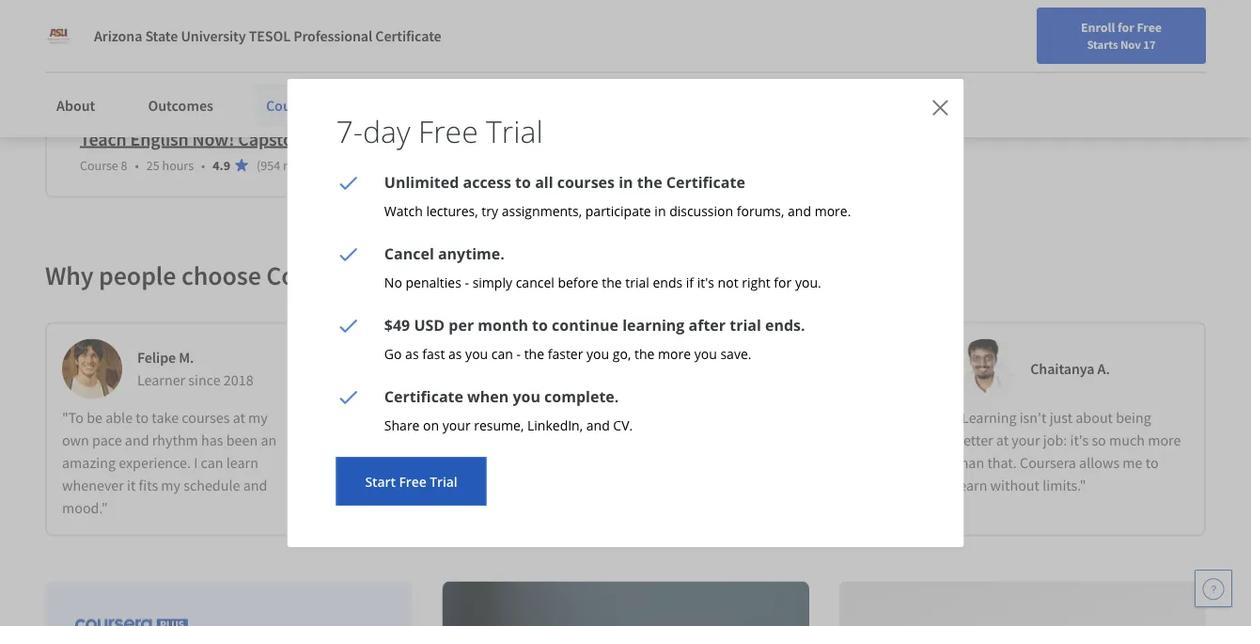 Task type: locate. For each thing, give the bounding box(es) containing it.
at up been
[[233, 409, 245, 428]]

now! down outcomes
[[192, 127, 235, 151]]

0 vertical spatial courses
[[557, 172, 615, 192]]

0 vertical spatial i
[[394, 432, 398, 450]]

1 horizontal spatial can
[[492, 345, 513, 363]]

2 teach from the top
[[80, 127, 127, 151]]

0 horizontal spatial in
[[619, 172, 633, 192]]

much
[[1110, 432, 1145, 450]]

1 course from the top
[[80, 63, 118, 80]]

jennifer
[[435, 349, 488, 368]]

at up that.
[[997, 432, 1009, 450]]

since inside jennifer j. learner since 2020
[[486, 371, 519, 390]]

can up schedule
[[201, 454, 223, 473]]

to left all
[[516, 172, 531, 192]]

1 horizontal spatial learn
[[956, 477, 988, 495]]

faster
[[548, 345, 584, 363]]

now!
[[192, 33, 235, 57], [192, 127, 235, 151]]

4.9 down university
[[213, 63, 230, 80]]

since down m.
[[188, 371, 221, 390]]

2 4.9 from the top
[[213, 157, 230, 174]]

cancel anytime.
[[385, 244, 505, 264]]

at
[[233, 409, 245, 428], [997, 432, 1009, 450], [489, 454, 502, 473]]

coursera left no
[[266, 259, 367, 292]]

job:
[[1044, 432, 1068, 450]]

technology
[[238, 33, 330, 57]]

1 horizontal spatial -
[[517, 345, 521, 363]]

1 vertical spatial free
[[419, 111, 478, 152]]

certificate up discussion
[[667, 172, 746, 192]]

0 vertical spatial -
[[465, 274, 469, 292]]

share
[[385, 417, 420, 435]]

at for better
[[997, 432, 1009, 450]]

0 vertical spatial hours
[[162, 63, 194, 80]]

ends.
[[766, 315, 806, 335]]

as
[[405, 345, 419, 363], [449, 345, 462, 363]]

0 horizontal spatial learn
[[226, 454, 259, 473]]

courses up has on the left of page
[[182, 409, 230, 428]]

1 teach from the top
[[80, 33, 127, 57]]

as right fast
[[449, 345, 462, 363]]

simply
[[473, 274, 513, 292]]

complete.
[[545, 387, 619, 407]]

it's
[[698, 274, 715, 292], [1071, 432, 1089, 450]]

1 vertical spatial trial
[[430, 473, 458, 490]]

2 as from the left
[[449, 345, 462, 363]]

0 horizontal spatial trial
[[430, 473, 458, 490]]

teach english now! technology enriched teaching link
[[80, 33, 481, 57]]

free
[[1137, 19, 1162, 36], [419, 111, 478, 152], [399, 473, 427, 490]]

0 vertical spatial it's
[[698, 274, 715, 292]]

2 learner from the left
[[435, 371, 483, 390]]

work."
[[505, 454, 545, 473]]

to right me
[[1146, 454, 1159, 473]]

1 learner from the left
[[137, 371, 185, 390]]

courses right all
[[557, 172, 615, 192]]

for left penalties
[[372, 259, 404, 292]]

0 vertical spatial can
[[492, 345, 513, 363]]

free right start at the bottom of page
[[399, 473, 427, 490]]

since inside felipe m. learner since 2018
[[188, 371, 221, 390]]

1 vertical spatial it's
[[1071, 432, 1089, 450]]

0 horizontal spatial as
[[405, 345, 419, 363]]

0 vertical spatial now!
[[192, 33, 235, 57]]

learner for jennifer
[[435, 371, 483, 390]]

coursera image
[[23, 15, 142, 45]]

no penalties - simply cancel before the trial ends if it's not right for you.
[[385, 274, 822, 292]]

1 horizontal spatial at
[[489, 454, 502, 473]]

0 vertical spatial in
[[619, 172, 633, 192]]

0 horizontal spatial courses
[[182, 409, 230, 428]]

course for teach english now! technology enriched teaching
[[80, 63, 118, 80]]

0 vertical spatial ratings
[[293, 63, 331, 80]]

0 vertical spatial more
[[658, 345, 691, 363]]

2 an from the left
[[575, 432, 591, 450]]

1 vertical spatial 4.9
[[213, 157, 230, 174]]

$49 usd per month to continue learning after trial ends.
[[385, 315, 806, 335]]

0 vertical spatial learn
[[226, 454, 259, 473]]

2 hours from the top
[[162, 157, 194, 174]]

0 horizontal spatial at
[[233, 409, 245, 428]]

learn inside "learning isn't just about being better at your job: it's so much more than that. coursera allows me to learn without limits."
[[956, 477, 988, 495]]

since
[[188, 371, 221, 390], [486, 371, 519, 390]]

learned
[[401, 432, 449, 450]]

2 horizontal spatial courses
[[557, 172, 615, 192]]

0 vertical spatial free
[[1137, 19, 1162, 36]]

from
[[452, 432, 482, 450]]

1 vertical spatial hours
[[162, 157, 194, 174]]

certificate
[[376, 26, 442, 45], [667, 172, 746, 192], [385, 387, 464, 407]]

you.
[[796, 274, 822, 292]]

learner for felipe
[[137, 371, 185, 390]]

an inside "i directly applied the concepts and skills i learned from my courses to an exciting new project at work."
[[575, 432, 591, 450]]

courses link
[[255, 85, 329, 126]]

1 vertical spatial i
[[194, 454, 198, 473]]

1 horizontal spatial an
[[575, 432, 591, 450]]

in
[[619, 172, 633, 192], [655, 202, 666, 220]]

2 horizontal spatial for
[[1118, 19, 1135, 36]]

0 horizontal spatial i
[[194, 454, 198, 473]]

- left "simply"
[[465, 274, 469, 292]]

chaitanya
[[1031, 360, 1095, 379]]

1 an from the left
[[261, 432, 277, 450]]

1 horizontal spatial learner
[[435, 371, 483, 390]]

in up participate
[[619, 172, 633, 192]]

i up schedule
[[194, 454, 198, 473]]

outcomes link
[[137, 85, 225, 126]]

teach up 8
[[80, 127, 127, 151]]

• right 8
[[135, 157, 139, 174]]

learn inside "to be able to take courses at my own pace and rhythm has been an amazing experience. i can learn whenever it fits my schedule and mood."
[[226, 454, 259, 473]]

courses inside "i directly applied the concepts and skills i learned from my courses to an exciting new project at work."
[[508, 432, 556, 450]]

1 vertical spatial coursera
[[1020, 454, 1077, 473]]

0 vertical spatial trial
[[486, 111, 543, 152]]

1 horizontal spatial coursera
[[1020, 454, 1077, 473]]

(
[[257, 63, 261, 80], [257, 157, 261, 174]]

can down month
[[492, 345, 513, 363]]

english up 19
[[130, 33, 189, 57]]

can
[[492, 345, 513, 363], [201, 454, 223, 473]]

as right the go
[[405, 345, 419, 363]]

1 vertical spatial can
[[201, 454, 223, 473]]

1 now! from the top
[[192, 33, 235, 57]]

2 vertical spatial courses
[[508, 432, 556, 450]]

trial down learned
[[430, 473, 458, 490]]

0 vertical spatial course
[[80, 63, 118, 80]]

hours right 25
[[162, 157, 194, 174]]

in left discussion
[[655, 202, 666, 220]]

just
[[1050, 409, 1073, 428]]

learner inside jennifer j. learner since 2020
[[435, 371, 483, 390]]

learner down jennifer
[[435, 371, 483, 390]]

now! right state
[[192, 33, 235, 57]]

0 horizontal spatial can
[[201, 454, 223, 473]]

the down when
[[474, 409, 495, 428]]

( down capstone
[[257, 157, 261, 174]]

2 horizontal spatial at
[[997, 432, 1009, 450]]

my right the fits
[[161, 477, 181, 495]]

now! for capstone
[[192, 127, 235, 151]]

it's right 'if'
[[698, 274, 715, 292]]

1 horizontal spatial my
[[248, 409, 268, 428]]

cancel
[[516, 274, 555, 292]]

• down university
[[201, 63, 205, 80]]

my right from
[[485, 432, 505, 450]]

1 vertical spatial my
[[485, 432, 505, 450]]

0 horizontal spatial more
[[658, 345, 691, 363]]

the up participate
[[637, 172, 663, 192]]

learn down been
[[226, 454, 259, 473]]

at for courses
[[233, 409, 245, 428]]

2 since from the left
[[486, 371, 519, 390]]

"to
[[62, 409, 84, 428]]

1 horizontal spatial it's
[[1071, 432, 1089, 450]]

1 horizontal spatial your
[[1012, 432, 1041, 450]]

to right month
[[532, 315, 548, 335]]

i inside "i directly applied the concepts and skills i learned from my courses to an exciting new project at work."
[[394, 432, 398, 450]]

choose
[[181, 259, 261, 292]]

4.9 down the 'teach english now! capstone project 2'
[[213, 157, 230, 174]]

per
[[449, 315, 474, 335]]

your down isn't
[[1012, 432, 1041, 450]]

and down complete.
[[557, 409, 581, 428]]

at inside "i directly applied the concepts and skills i learned from my courses to an exciting new project at work."
[[489, 454, 502, 473]]

1 vertical spatial (
[[257, 157, 261, 174]]

1 vertical spatial now!
[[192, 127, 235, 151]]

0 horizontal spatial my
[[161, 477, 181, 495]]

for left you.
[[774, 274, 792, 292]]

1 horizontal spatial in
[[655, 202, 666, 220]]

access
[[463, 172, 512, 192]]

1 vertical spatial course
[[80, 157, 118, 174]]

2 english from the top
[[130, 127, 189, 151]]

courses down concepts
[[508, 432, 556, 450]]

free up unlimited
[[419, 111, 478, 152]]

enroll
[[1082, 19, 1116, 36]]

1 vertical spatial trial
[[730, 315, 762, 335]]

1 horizontal spatial courses
[[508, 432, 556, 450]]

certificate up the on
[[385, 387, 464, 407]]

start free trial status
[[336, 457, 916, 506]]

certificate right professional
[[376, 26, 442, 45]]

ratings right 954
[[283, 157, 321, 174]]

0 horizontal spatial your
[[443, 417, 471, 435]]

menu item
[[911, 19, 1032, 80]]

at inside "learning isn't just about being better at your job: it's so much more than that. coursera allows me to learn without limits."
[[997, 432, 1009, 450]]

2 ( from the top
[[257, 157, 261, 174]]

nov
[[1121, 37, 1142, 52]]

)
[[331, 63, 335, 80]]

since for j.
[[486, 371, 519, 390]]

course left 8
[[80, 157, 118, 174]]

1 vertical spatial courses
[[182, 409, 230, 428]]

you down after
[[695, 345, 717, 363]]

the right before at the left top
[[602, 274, 622, 292]]

2018
[[224, 371, 254, 390]]

25
[[147, 157, 160, 174]]

at inside "to be able to take courses at my own pace and rhythm has been an amazing experience. i can learn whenever it fits my schedule and mood."
[[233, 409, 245, 428]]

my up been
[[248, 409, 268, 428]]

more inside "learning isn't just about being better at your job: it's so much more than that. coursera allows me to learn without limits."
[[1148, 432, 1182, 450]]

course left 7
[[80, 63, 118, 80]]

• down "teach english now! capstone project 2" link
[[201, 157, 205, 174]]

learner down felipe
[[137, 371, 185, 390]]

trial left ends
[[626, 274, 650, 292]]

teach up 7
[[80, 33, 127, 57]]

at left work."
[[489, 454, 502, 473]]

1 vertical spatial ratings
[[283, 157, 321, 174]]

right
[[742, 274, 771, 292]]

not
[[718, 274, 739, 292]]

2 now! from the top
[[192, 127, 235, 151]]

a.
[[1098, 360, 1110, 379]]

to left take
[[136, 409, 149, 428]]

teach for teach english now! technology enriched teaching
[[80, 33, 127, 57]]

arizona state university tesol professional certificate
[[94, 26, 442, 45]]

to inside "learning isn't just about being better at your job: it's so much more than that. coursera allows me to learn without limits."
[[1146, 454, 1159, 473]]

0 vertical spatial coursera
[[266, 259, 367, 292]]

teach english now! technology enriched teaching
[[80, 33, 481, 57]]

0 vertical spatial teach
[[80, 33, 127, 57]]

1 vertical spatial english
[[130, 127, 189, 151]]

you up concepts
[[513, 387, 541, 407]]

it's left the so
[[1071, 432, 1089, 450]]

and up "experience."
[[125, 432, 149, 450]]

certificate when you complete.
[[385, 387, 619, 407]]

7-day free trial
[[336, 111, 543, 152]]

hours for capstone
[[162, 157, 194, 174]]

1 horizontal spatial since
[[486, 371, 519, 390]]

1 horizontal spatial more
[[1148, 432, 1182, 450]]

and left 'more.'
[[788, 202, 812, 220]]

2 vertical spatial free
[[399, 473, 427, 490]]

0 vertical spatial english
[[130, 33, 189, 57]]

to down complete.
[[559, 432, 572, 450]]

"i directly applied the concepts and skills i learned from my courses to an exciting new project at work."
[[360, 409, 591, 473]]

1 english from the top
[[130, 33, 189, 57]]

2 vertical spatial my
[[161, 477, 181, 495]]

an inside "to be able to take courses at my own pace and rhythm has been an amazing experience. i can learn whenever it fits my schedule and mood."
[[261, 432, 277, 450]]

english
[[130, 33, 189, 57], [130, 127, 189, 151]]

outcomes
[[148, 96, 213, 115]]

1 ( from the top
[[257, 63, 261, 80]]

can inside "to be able to take courses at my own pace and rhythm has been an amazing experience. i can learn whenever it fits my schedule and mood."
[[201, 454, 223, 473]]

1 hours from the top
[[162, 63, 194, 80]]

for inside enroll for free starts nov 17
[[1118, 19, 1135, 36]]

an
[[261, 432, 277, 450], [575, 432, 591, 450]]

w.
[[770, 349, 785, 368]]

learn down than
[[956, 477, 988, 495]]

i right skills
[[394, 432, 398, 450]]

felipe m. learner since 2018
[[137, 349, 254, 390]]

more right the much
[[1148, 432, 1182, 450]]

your right the on
[[443, 417, 471, 435]]

0 horizontal spatial learner
[[137, 371, 185, 390]]

for up nov on the top of page
[[1118, 19, 1135, 36]]

1 horizontal spatial i
[[394, 432, 398, 450]]

1 horizontal spatial for
[[774, 274, 792, 292]]

1 horizontal spatial as
[[449, 345, 462, 363]]

project
[[442, 454, 486, 473]]

2 course from the top
[[80, 157, 118, 174]]

cv.
[[614, 417, 633, 435]]

-
[[465, 274, 469, 292], [517, 345, 521, 363]]

0 vertical spatial trial
[[626, 274, 650, 292]]

free inside enroll for free starts nov 17
[[1137, 19, 1162, 36]]

arizona state university image
[[45, 23, 71, 49]]

teach english now! capstone project 2 link
[[80, 127, 387, 151]]

1 vertical spatial at
[[997, 432, 1009, 450]]

my inside "i directly applied the concepts and skills i learned from my courses to an exciting new project at work."
[[485, 432, 505, 450]]

( down teach english now! technology enriched teaching link
[[257, 63, 261, 80]]

more down learning
[[658, 345, 691, 363]]

an right been
[[261, 432, 277, 450]]

ratings for ( 954 ratings
[[283, 157, 321, 174]]

coursera
[[266, 259, 367, 292], [1020, 454, 1077, 473]]

since down j.
[[486, 371, 519, 390]]

trial
[[626, 274, 650, 292], [730, 315, 762, 335]]

english up 25
[[130, 127, 189, 151]]

now! for technology
[[192, 33, 235, 57]]

learn
[[226, 454, 259, 473], [956, 477, 988, 495]]

jennifer j. learner since 2020
[[435, 349, 552, 390]]

an left cv.
[[575, 432, 591, 450]]

hours right 19
[[162, 63, 194, 80]]

the
[[637, 172, 663, 192], [602, 274, 622, 292], [524, 345, 545, 363], [635, 345, 655, 363], [474, 409, 495, 428]]

pace
[[92, 432, 122, 450]]

"to be able to take courses at my own pace and rhythm has been an amazing experience. i can learn whenever it fits my schedule and mood."
[[62, 409, 277, 518]]

2 vertical spatial at
[[489, 454, 502, 473]]

1 vertical spatial learn
[[956, 477, 988, 495]]

None search field
[[268, 12, 494, 49]]

0 vertical spatial (
[[257, 63, 261, 80]]

trial
[[486, 111, 543, 152], [430, 473, 458, 490]]

1 vertical spatial teach
[[80, 127, 127, 151]]

2 horizontal spatial my
[[485, 432, 505, 450]]

all
[[535, 172, 554, 192]]

- right j.
[[517, 345, 521, 363]]

trial up access
[[486, 111, 543, 152]]

coursera down job:
[[1020, 454, 1077, 473]]

trial up "save."
[[730, 315, 762, 335]]

17
[[1144, 37, 1156, 52]]

learner inside felipe m. learner since 2018
[[137, 371, 185, 390]]

ratings right 1,471
[[293, 63, 331, 80]]

learn for than
[[956, 477, 988, 495]]

in for participate
[[655, 202, 666, 220]]

1 horizontal spatial trial
[[486, 111, 543, 152]]

isn't
[[1020, 409, 1047, 428]]

0 horizontal spatial since
[[188, 371, 221, 390]]

enriched
[[334, 33, 405, 57]]

ends
[[653, 274, 683, 292]]

0 horizontal spatial coursera
[[266, 259, 367, 292]]

rhythm
[[152, 432, 198, 450]]

0 vertical spatial 4.9
[[213, 63, 230, 80]]

1 since from the left
[[188, 371, 221, 390]]

954
[[261, 157, 280, 174]]

free up 17
[[1137, 19, 1162, 36]]

0 vertical spatial at
[[233, 409, 245, 428]]

1 4.9 from the top
[[213, 63, 230, 80]]

1 vertical spatial more
[[1148, 432, 1182, 450]]

courses
[[557, 172, 615, 192], [182, 409, 230, 428], [508, 432, 556, 450]]

and inside "i directly applied the concepts and skills i learned from my courses to an exciting new project at work."
[[557, 409, 581, 428]]

0 horizontal spatial trial
[[626, 274, 650, 292]]

0 horizontal spatial an
[[261, 432, 277, 450]]

1 vertical spatial in
[[655, 202, 666, 220]]



Task type: describe. For each thing, give the bounding box(es) containing it.
professional
[[294, 26, 373, 45]]

free inside button
[[399, 473, 427, 490]]

before
[[558, 274, 599, 292]]

participate
[[586, 202, 652, 220]]

so
[[1092, 432, 1107, 450]]

continue
[[552, 315, 619, 335]]

discussion
[[670, 202, 734, 220]]

enroll for free starts nov 17
[[1082, 19, 1162, 52]]

you left go,
[[587, 345, 610, 363]]

own
[[62, 432, 89, 450]]

"learning
[[956, 409, 1017, 428]]

in for courses
[[619, 172, 633, 192]]

allows
[[1080, 454, 1120, 473]]

new
[[412, 454, 439, 473]]

larry
[[733, 349, 767, 368]]

courses
[[266, 96, 317, 115]]

4.9 for capstone
[[213, 157, 230, 174]]

learning
[[623, 315, 685, 335]]

the up 2020
[[524, 345, 545, 363]]

about
[[1076, 409, 1114, 428]]

0 vertical spatial my
[[248, 409, 268, 428]]

more for the
[[658, 345, 691, 363]]

usd
[[414, 315, 445, 335]]

help center image
[[1203, 577, 1225, 600]]

tesol
[[249, 26, 291, 45]]

i inside "to be able to take courses at my own pace and rhythm has been an amazing experience. i can learn whenever it fits my schedule and mood."
[[194, 454, 198, 473]]

fast
[[422, 345, 445, 363]]

me
[[1123, 454, 1143, 473]]

unlimited
[[385, 172, 459, 192]]

concepts
[[498, 409, 554, 428]]

start free trial button
[[336, 457, 487, 506]]

"i
[[360, 409, 370, 428]]

anytime.
[[438, 244, 505, 264]]

no
[[385, 274, 402, 292]]

teaching
[[409, 33, 481, 57]]

ratings for ( 1,471 ratings )
[[293, 63, 331, 80]]

whenever
[[62, 477, 124, 495]]

courses inside "to be able to take courses at my own pace and rhythm has been an amazing experience. i can learn whenever it fits my schedule and mood."
[[182, 409, 230, 428]]

english for technology
[[130, 33, 189, 57]]

state
[[145, 26, 178, 45]]

j.
[[491, 349, 502, 368]]

watch lectures, try assignments, participate in discussion forums, and more.
[[385, 202, 852, 220]]

( for 954
[[257, 157, 261, 174]]

you left j.
[[466, 345, 488, 363]]

starts
[[1088, 37, 1119, 52]]

4.9 for technology
[[213, 63, 230, 80]]

1 horizontal spatial trial
[[730, 315, 762, 335]]

their
[[409, 259, 463, 292]]

0 horizontal spatial for
[[372, 259, 404, 292]]

0 horizontal spatial -
[[465, 274, 469, 292]]

felipe
[[137, 349, 176, 368]]

1 vertical spatial -
[[517, 345, 521, 363]]

1 as from the left
[[405, 345, 419, 363]]

since for m.
[[188, 371, 221, 390]]

if
[[686, 274, 694, 292]]

free for for
[[1137, 19, 1162, 36]]

8
[[121, 157, 128, 174]]

0 vertical spatial certificate
[[376, 26, 442, 45]]

than
[[956, 454, 985, 473]]

free for day
[[419, 111, 478, 152]]

penalties
[[406, 274, 462, 292]]

7
[[121, 63, 128, 80]]

and left cv.
[[587, 417, 610, 435]]

amazing
[[62, 454, 116, 473]]

day
[[363, 111, 411, 152]]

( for 1,471
[[257, 63, 261, 80]]

and right schedule
[[243, 477, 267, 495]]

schedule
[[184, 477, 240, 495]]

career
[[468, 259, 539, 292]]

that.
[[988, 454, 1017, 473]]

chaitanya a.
[[1031, 360, 1110, 379]]

to inside "i directly applied the concepts and skills i learned from my courses to an exciting new project at work."
[[559, 432, 572, 450]]

cancel
[[385, 244, 434, 264]]

more for much
[[1148, 432, 1182, 450]]

watch
[[385, 202, 423, 220]]

hours for technology
[[162, 63, 194, 80]]

course 8 • 25 hours •
[[80, 157, 205, 174]]

✕ button
[[932, 92, 949, 122]]

being
[[1117, 409, 1152, 428]]

why
[[45, 259, 94, 292]]

applied
[[424, 409, 471, 428]]

english for capstone
[[130, 127, 189, 151]]

teach for teach english now! capstone project 2
[[80, 127, 127, 151]]

when
[[468, 387, 509, 407]]

why people choose coursera for their career
[[45, 259, 539, 292]]

coursera inside "learning isn't just about being better at your job: it's so much more than that. coursera allows me to learn without limits."
[[1020, 454, 1077, 473]]

project
[[317, 127, 374, 151]]

course for teach english now! capstone project 2
[[80, 157, 118, 174]]

( 1,471 ratings )
[[257, 63, 335, 80]]

more.
[[815, 202, 852, 220]]

experience.
[[119, 454, 191, 473]]

to inside "to be able to take courses at my own pace and rhythm has been an amazing experience. i can learn whenever it fits my schedule and mood."
[[136, 409, 149, 428]]

the inside "i directly applied the concepts and skills i learned from my courses to an exciting new project at work."
[[474, 409, 495, 428]]

learn for been
[[226, 454, 259, 473]]

it's inside "learning isn't just about being better at your job: it's so much more than that. coursera allows me to learn without limits."
[[1071, 432, 1089, 450]]

after
[[689, 315, 726, 335]]

limits."
[[1043, 477, 1087, 495]]

coursera plus image
[[75, 619, 188, 626]]

about
[[56, 96, 95, 115]]

without
[[991, 477, 1040, 495]]

take
[[152, 409, 179, 428]]

start
[[365, 473, 396, 490]]

0 horizontal spatial it's
[[698, 274, 715, 292]]

mood."
[[62, 499, 108, 518]]

save.
[[721, 345, 752, 363]]

course 7 • 19 hours •
[[80, 63, 205, 80]]

2
[[378, 127, 387, 151]]

trial inside button
[[430, 473, 458, 490]]

people
[[99, 259, 176, 292]]

forums,
[[737, 202, 785, 220]]

2 vertical spatial certificate
[[385, 387, 464, 407]]

fits
[[139, 477, 158, 495]]

• right 7
[[135, 63, 139, 80]]

teach english now! capstone project 2
[[80, 127, 387, 151]]

start free trial
[[365, 473, 458, 490]]

1,471
[[261, 63, 290, 80]]

the right go,
[[635, 345, 655, 363]]

share on your resume, linkedin, and cv.
[[385, 417, 633, 435]]

your inside "learning isn't just about being better at your job: it's so much more than that. coursera allows me to learn without limits."
[[1012, 432, 1041, 450]]

arizona
[[94, 26, 142, 45]]

2020
[[522, 371, 552, 390]]

1 vertical spatial certificate
[[667, 172, 746, 192]]

go
[[385, 345, 402, 363]]

assignments,
[[502, 202, 582, 220]]



Task type: vqa. For each thing, say whether or not it's contained in the screenshot.
TEACH for Teach English Now! Capstone Project 2
yes



